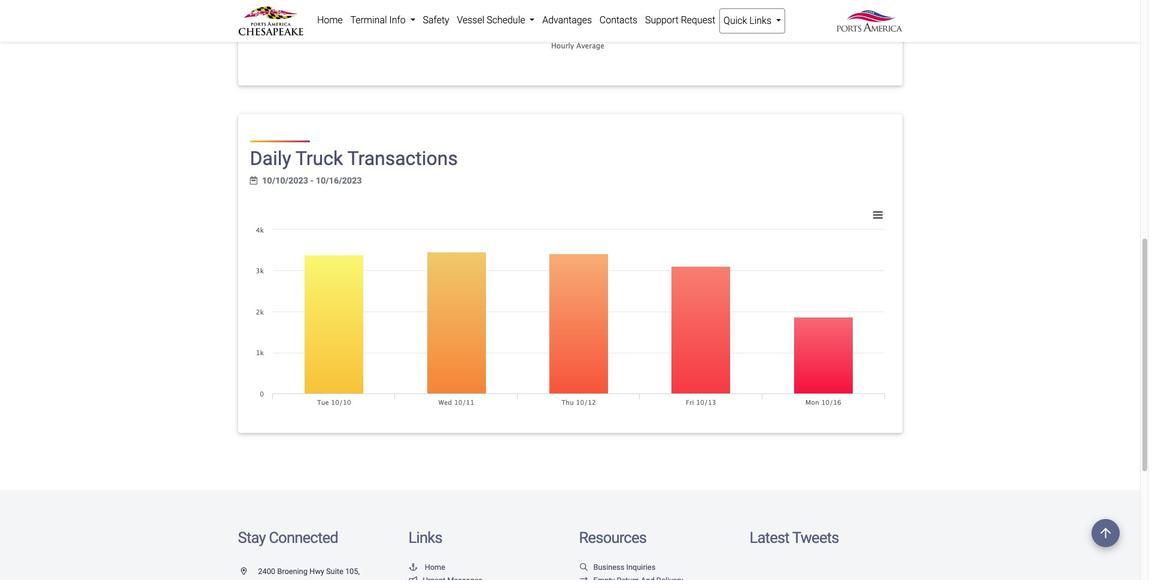 Task type: describe. For each thing, give the bounding box(es) containing it.
1 vertical spatial links
[[409, 529, 442, 547]]

support request link
[[641, 8, 719, 32]]

contacts link
[[596, 8, 641, 32]]

safety
[[423, 14, 449, 26]]

contacts
[[600, 14, 638, 26]]

quick
[[724, 15, 747, 26]]

baltimore,
[[238, 581, 272, 581]]

latest tweets
[[750, 529, 839, 547]]

hwy
[[309, 568, 324, 577]]

105,
[[345, 568, 360, 577]]

quick links link
[[719, 8, 786, 34]]

terminal info
[[350, 14, 408, 26]]

stay connected
[[238, 529, 338, 547]]

search image
[[579, 565, 589, 572]]

terminal
[[350, 14, 387, 26]]

1 horizontal spatial home link
[[409, 563, 445, 572]]

1 horizontal spatial home
[[425, 563, 445, 572]]

vessel schedule link
[[453, 8, 539, 32]]

request
[[681, 14, 715, 26]]

links inside quick links link
[[750, 15, 772, 26]]

terminal info link
[[347, 8, 419, 32]]

daily
[[250, 147, 291, 170]]

quick links
[[724, 15, 774, 26]]

vessel schedule
[[457, 14, 528, 26]]

stay
[[238, 529, 266, 547]]

exchange image
[[579, 578, 589, 581]]

0 horizontal spatial home
[[317, 14, 343, 26]]

vessel
[[457, 14, 484, 26]]

10/10/2023 - 10/16/2023
[[262, 176, 362, 186]]

calendar week image
[[250, 177, 257, 185]]

md
[[274, 581, 286, 581]]

21224
[[288, 581, 309, 581]]

latest
[[750, 529, 789, 547]]

transactions
[[347, 147, 458, 170]]

schedule
[[487, 14, 525, 26]]

map marker alt image
[[241, 569, 256, 576]]



Task type: vqa. For each thing, say whether or not it's contained in the screenshot.
bottommost Home
yes



Task type: locate. For each thing, give the bounding box(es) containing it.
advantages
[[542, 14, 592, 26]]

tweets
[[792, 529, 839, 547]]

1 vertical spatial home link
[[409, 563, 445, 572]]

resources
[[579, 529, 647, 547]]

0 vertical spatial links
[[750, 15, 772, 26]]

anchor image
[[409, 565, 418, 572]]

support request
[[645, 14, 715, 26]]

home link
[[313, 8, 347, 32], [409, 563, 445, 572]]

links right quick
[[750, 15, 772, 26]]

10/10/2023
[[262, 176, 308, 186]]

safety link
[[419, 8, 453, 32]]

home
[[317, 14, 343, 26], [425, 563, 445, 572]]

daily truck transactions
[[250, 147, 458, 170]]

connected
[[269, 529, 338, 547]]

home link left terminal
[[313, 8, 347, 32]]

info
[[389, 14, 406, 26]]

1 horizontal spatial links
[[750, 15, 772, 26]]

2400 broening hwy suite 105, baltimore, md 21224 link
[[238, 568, 360, 581]]

broening
[[277, 568, 308, 577]]

0 vertical spatial home link
[[313, 8, 347, 32]]

inquiries
[[626, 563, 656, 572]]

links up anchor icon
[[409, 529, 442, 547]]

2400
[[258, 568, 275, 577]]

2400 broening hwy suite 105, baltimore, md 21224
[[238, 568, 360, 581]]

advantages link
[[539, 8, 596, 32]]

suite
[[326, 568, 343, 577]]

0 vertical spatial home
[[317, 14, 343, 26]]

home right anchor icon
[[425, 563, 445, 572]]

0 horizontal spatial links
[[409, 529, 442, 547]]

0 horizontal spatial home link
[[313, 8, 347, 32]]

bullhorn image
[[409, 578, 418, 581]]

support
[[645, 14, 679, 26]]

go to top image
[[1092, 520, 1120, 548]]

links
[[750, 15, 772, 26], [409, 529, 442, 547]]

10/16/2023
[[316, 176, 362, 186]]

business
[[593, 563, 624, 572]]

business inquiries
[[593, 563, 656, 572]]

home left terminal
[[317, 14, 343, 26]]

home link up bullhorn image
[[409, 563, 445, 572]]

truck
[[296, 147, 343, 170]]

1 vertical spatial home
[[425, 563, 445, 572]]

business inquiries link
[[579, 563, 656, 572]]

-
[[310, 176, 314, 186]]



